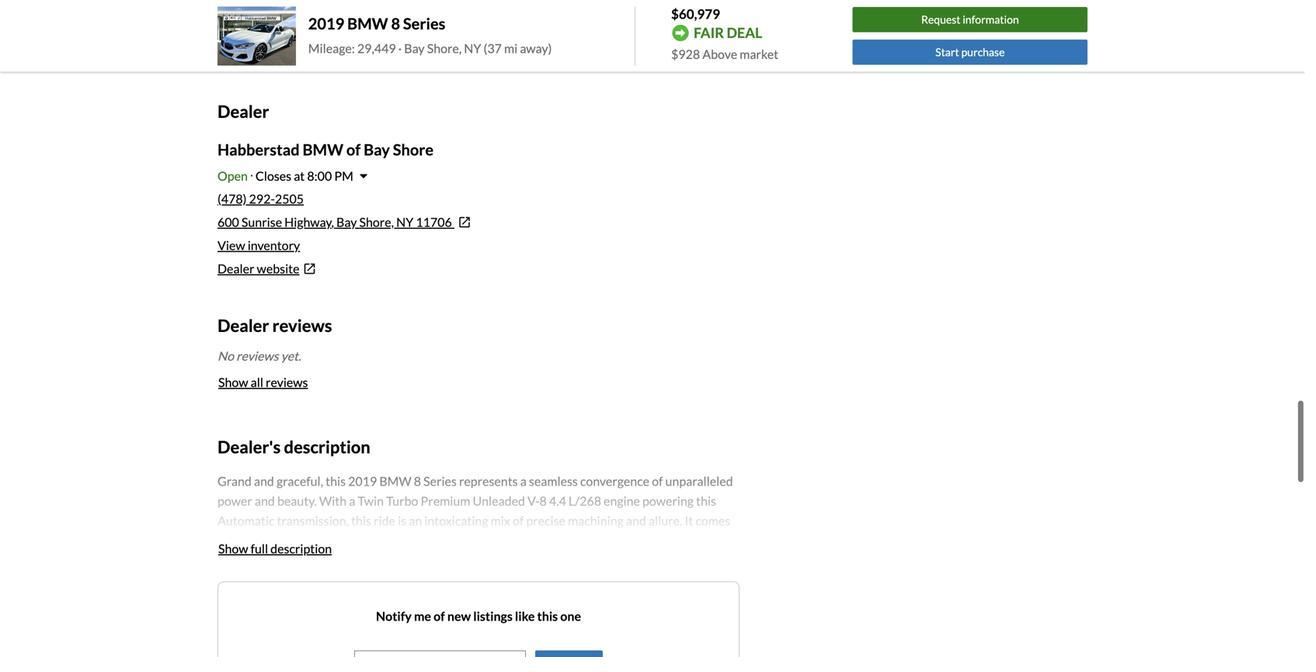Task type: describe. For each thing, give the bounding box(es) containing it.
of inside *estimated payments are for informational purposes only, and do not represent a financing offer or guarantee of credit from the seller.
[[660, 37, 668, 49]]

ny inside 2019 bmw 8 series mileage: 29,449 · bay shore, ny (37 mi away)
[[464, 41, 481, 56]]

view inventory
[[218, 238, 300, 253]]

show for dealer's
[[218, 542, 248, 557]]

and
[[452, 37, 467, 49]]

habberstad bmw of bay shore link
[[218, 141, 434, 159]]

start
[[935, 45, 959, 59]]

dealer's description
[[218, 437, 370, 457]]

only,
[[431, 37, 450, 49]]

notify
[[376, 609, 412, 624]]

yet.
[[281, 349, 301, 364]]

start purchase button
[[853, 40, 1088, 65]]

show all reviews button
[[218, 366, 309, 400]]

dealer website link
[[218, 260, 740, 278]]

caret down image
[[360, 170, 367, 182]]

description inside button
[[270, 542, 332, 557]]

me
[[414, 609, 431, 624]]

this
[[537, 609, 558, 624]]

for
[[321, 37, 333, 49]]

600
[[218, 215, 239, 230]]

above
[[702, 47, 737, 62]]

new
[[447, 609, 471, 624]]

mileage:
[[308, 41, 355, 56]]

0 horizontal spatial bay
[[336, 215, 357, 230]]

closes
[[255, 169, 291, 184]]

are
[[306, 37, 319, 49]]

*estimated payments are for informational purposes only, and do not represent a financing offer or guarantee of credit from the seller.
[[218, 37, 731, 63]]

fair deal
[[694, 24, 762, 41]]

inventory
[[248, 238, 300, 253]]

dealer's
[[218, 437, 281, 457]]

habberstad
[[218, 141, 300, 159]]

·
[[398, 41, 402, 56]]

offer
[[584, 37, 604, 49]]

show full description button
[[218, 532, 333, 566]]

292-
[[249, 191, 275, 207]]

do
[[469, 37, 479, 49]]

series
[[403, 14, 445, 33]]

financing
[[545, 37, 582, 49]]

habberstad bmw of bay shore
[[218, 141, 434, 159]]

the
[[717, 37, 731, 49]]

(478) 292-2505
[[218, 191, 304, 207]]

2019 bmw 8 series mileage: 29,449 · bay shore, ny (37 mi away)
[[308, 14, 552, 56]]

at
[[294, 169, 305, 184]]

8:00
[[307, 169, 332, 184]]

2019
[[308, 14, 344, 33]]

11706
[[416, 215, 452, 230]]

2019 bmw 8 series image
[[218, 7, 296, 65]]

show all reviews
[[218, 375, 308, 390]]

reviews for no
[[236, 349, 279, 364]]

29,449
[[357, 41, 396, 56]]

represent
[[497, 37, 537, 49]]

market
[[740, 47, 778, 62]]

bmw for 2019
[[347, 14, 388, 33]]

$928 above market
[[671, 47, 778, 62]]

view
[[218, 238, 245, 253]]

(37
[[484, 41, 502, 56]]

shore, inside 2019 bmw 8 series mileage: 29,449 · bay shore, ny (37 mi away)
[[427, 41, 462, 56]]

credit
[[670, 37, 694, 49]]

fair
[[694, 24, 724, 41]]

no reviews yet.
[[218, 349, 301, 364]]

from
[[696, 37, 715, 49]]

bmw for habberstad
[[303, 141, 343, 159]]

600 sunrise highway , bay shore, ny 11706
[[218, 215, 452, 230]]

away)
[[520, 41, 552, 56]]

dealer reviews
[[218, 316, 332, 336]]

payments
[[264, 37, 304, 49]]

pm
[[334, 169, 353, 184]]

request information button
[[853, 7, 1088, 32]]

notify me of new listings like this one
[[376, 609, 581, 624]]



Task type: locate. For each thing, give the bounding box(es) containing it.
of left "credit"
[[660, 37, 668, 49]]

like
[[515, 609, 535, 624]]

show inside button
[[218, 542, 248, 557]]

1 vertical spatial of
[[346, 141, 361, 159]]

bay up caret down icon on the top left
[[364, 141, 390, 159]]

bmw up informational
[[347, 14, 388, 33]]

dealer for dealer website
[[218, 261, 254, 277]]

2 vertical spatial of
[[434, 609, 445, 624]]

open
[[218, 169, 248, 184]]

of for habberstad bmw of bay shore
[[346, 141, 361, 159]]

show for dealer
[[218, 375, 248, 390]]

reviews down 'yet.'
[[266, 375, 308, 390]]

bmw up the 8:00
[[303, 141, 343, 159]]

deal
[[727, 24, 762, 41]]

dealer for dealer
[[218, 101, 269, 122]]

full
[[251, 542, 268, 557]]

information
[[963, 13, 1019, 26]]

shore, left do
[[427, 41, 462, 56]]

start purchase
[[935, 45, 1005, 59]]

a
[[539, 37, 543, 49]]

not
[[481, 37, 495, 49]]

0 vertical spatial show
[[218, 375, 248, 390]]

1 vertical spatial reviews
[[236, 349, 279, 364]]

0 vertical spatial bay
[[404, 41, 425, 56]]

0 vertical spatial description
[[284, 437, 370, 457]]

$60,979
[[671, 6, 720, 22]]

open closes at 8:00 pm
[[218, 169, 353, 184]]

ny left (37
[[464, 41, 481, 56]]

bmw inside 2019 bmw 8 series mileage: 29,449 · bay shore, ny (37 mi away)
[[347, 14, 388, 33]]

1 horizontal spatial bmw
[[347, 14, 388, 33]]

mi
[[504, 41, 518, 56]]

no
[[218, 349, 234, 364]]

dealer website
[[218, 261, 299, 277]]

sunrise
[[242, 215, 282, 230]]

Email address email field
[[355, 652, 525, 658]]

2 vertical spatial bay
[[336, 215, 357, 230]]

highway
[[284, 215, 331, 230]]

0 vertical spatial of
[[660, 37, 668, 49]]

request
[[921, 13, 961, 26]]

1 horizontal spatial bay
[[364, 141, 390, 159]]

reviews up 'yet.'
[[272, 316, 332, 336]]

0 horizontal spatial bmw
[[303, 141, 343, 159]]

purchase
[[961, 45, 1005, 59]]

$928
[[671, 47, 700, 62]]

(478) 292-2505 link
[[218, 191, 304, 207]]

1 horizontal spatial of
[[434, 609, 445, 624]]

reviews up all
[[236, 349, 279, 364]]

dealer up no reviews yet.
[[218, 316, 269, 336]]

1 vertical spatial bay
[[364, 141, 390, 159]]

of up the "pm"
[[346, 141, 361, 159]]

ny left 11706
[[396, 215, 413, 230]]

bay right ·
[[404, 41, 425, 56]]

of for notify me of new listings like this one
[[434, 609, 445, 624]]

bmw
[[347, 14, 388, 33], [303, 141, 343, 159]]

dealer for dealer reviews
[[218, 316, 269, 336]]

of
[[660, 37, 668, 49], [346, 141, 361, 159], [434, 609, 445, 624]]

dealer up habberstad
[[218, 101, 269, 122]]

shore,
[[427, 41, 462, 56], [359, 215, 394, 230]]

request information
[[921, 13, 1019, 26]]

or
[[606, 37, 615, 49]]

guarantee
[[617, 37, 658, 49]]

one
[[560, 609, 581, 624]]

0 vertical spatial bmw
[[347, 14, 388, 33]]

0 vertical spatial shore,
[[427, 41, 462, 56]]

1 vertical spatial dealer
[[218, 261, 254, 277]]

2 show from the top
[[218, 542, 248, 557]]

shore
[[393, 141, 434, 159]]

purposes
[[392, 37, 429, 49]]

reviews inside 'button'
[[266, 375, 308, 390]]

1 vertical spatial show
[[218, 542, 248, 557]]

0 vertical spatial reviews
[[272, 316, 332, 336]]

all
[[251, 375, 263, 390]]

show inside 'button'
[[218, 375, 248, 390]]

1 vertical spatial bmw
[[303, 141, 343, 159]]

,
[[331, 215, 334, 230]]

1 vertical spatial shore,
[[359, 215, 394, 230]]

ny
[[464, 41, 481, 56], [396, 215, 413, 230]]

of right me
[[434, 609, 445, 624]]

show full description
[[218, 542, 332, 557]]

2505
[[275, 191, 304, 207]]

show
[[218, 375, 248, 390], [218, 542, 248, 557]]

bay right ,
[[336, 215, 357, 230]]

bay inside 2019 bmw 8 series mileage: 29,449 · bay shore, ny (37 mi away)
[[404, 41, 425, 56]]

dealer
[[218, 101, 269, 122], [218, 261, 254, 277], [218, 316, 269, 336]]

*estimated
[[218, 37, 263, 49]]

bay
[[404, 41, 425, 56], [364, 141, 390, 159], [336, 215, 357, 230]]

0 horizontal spatial of
[[346, 141, 361, 159]]

dealer down view
[[218, 261, 254, 277]]

reviews for dealer
[[272, 316, 332, 336]]

2 vertical spatial dealer
[[218, 316, 269, 336]]

0 vertical spatial ny
[[464, 41, 481, 56]]

2 horizontal spatial bay
[[404, 41, 425, 56]]

website
[[257, 261, 299, 277]]

view inventory link
[[218, 238, 300, 253]]

show left all
[[218, 375, 248, 390]]

informational
[[335, 37, 390, 49]]

1 vertical spatial ny
[[396, 215, 413, 230]]

1 vertical spatial description
[[270, 542, 332, 557]]

1 show from the top
[[218, 375, 248, 390]]

show left full
[[218, 542, 248, 557]]

1 horizontal spatial ny
[[464, 41, 481, 56]]

0 vertical spatial dealer
[[218, 101, 269, 122]]

2 horizontal spatial of
[[660, 37, 668, 49]]

2 vertical spatial reviews
[[266, 375, 308, 390]]

1 horizontal spatial shore,
[[427, 41, 462, 56]]

0 horizontal spatial ny
[[396, 215, 413, 230]]

8
[[391, 14, 400, 33]]

3 dealer from the top
[[218, 316, 269, 336]]

reviews
[[272, 316, 332, 336], [236, 349, 279, 364], [266, 375, 308, 390]]

(478)
[[218, 191, 247, 207]]

1 dealer from the top
[[218, 101, 269, 122]]

2 dealer from the top
[[218, 261, 254, 277]]

seller.
[[218, 51, 241, 63]]

description
[[284, 437, 370, 457], [270, 542, 332, 557]]

0 horizontal spatial shore,
[[359, 215, 394, 230]]

listings
[[473, 609, 513, 624]]

shore, right ,
[[359, 215, 394, 230]]



Task type: vqa. For each thing, say whether or not it's contained in the screenshot.
Seller type dropdown button
no



